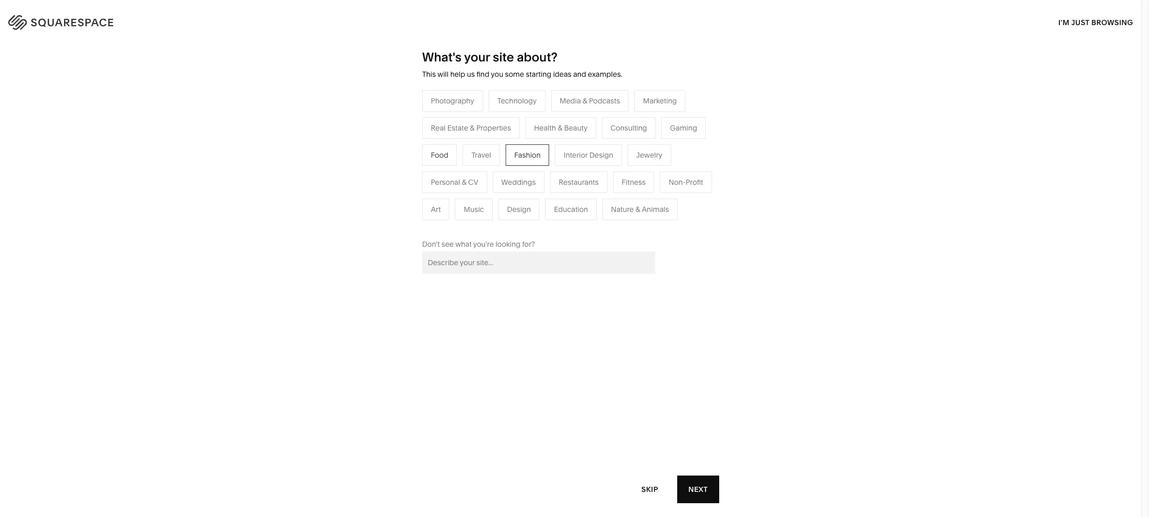 Task type: locate. For each thing, give the bounding box(es) containing it.
real estate & properties inside radio
[[431, 123, 511, 133]]

restaurants
[[456, 158, 496, 167], [559, 178, 599, 187]]

i'm
[[1059, 18, 1070, 27]]

1 vertical spatial nature
[[611, 205, 634, 214]]

podcasts
[[589, 96, 620, 105], [486, 173, 517, 182]]

decor
[[593, 142, 614, 152]]

0 vertical spatial restaurants
[[456, 158, 496, 167]]

animals down decor
[[595, 158, 623, 167]]

design
[[590, 151, 613, 160], [507, 205, 531, 214]]

this
[[422, 70, 436, 79]]

0 horizontal spatial media
[[456, 173, 478, 182]]

1 vertical spatial animals
[[642, 205, 669, 214]]

0 horizontal spatial design
[[507, 205, 531, 214]]

1 vertical spatial podcasts
[[486, 173, 517, 182]]

1 vertical spatial real
[[456, 219, 471, 228]]

restaurants inside radio
[[559, 178, 599, 187]]

animals inside option
[[642, 205, 669, 214]]

squarespace logo image
[[20, 12, 134, 29]]

personal
[[431, 178, 460, 187]]

& up the looking
[[496, 219, 500, 228]]

1 vertical spatial media & podcasts
[[456, 173, 517, 182]]

weddings down events link
[[456, 204, 491, 213]]

media & podcasts down restaurants link
[[456, 173, 517, 182]]

starting
[[526, 70, 552, 79]]

0 vertical spatial media & podcasts
[[560, 96, 620, 105]]

restaurants down travel link
[[456, 158, 496, 167]]

& right cv at the top of page
[[479, 173, 484, 182]]

real down music
[[456, 219, 471, 228]]

1 vertical spatial non-
[[396, 188, 413, 198]]

0 vertical spatial design
[[590, 151, 613, 160]]

us
[[467, 70, 475, 79]]

non-
[[669, 178, 686, 187], [396, 188, 413, 198]]

about?
[[517, 50, 558, 65]]

degraw image
[[434, 350, 708, 518]]

art
[[431, 205, 441, 214]]

Personal & CV radio
[[422, 172, 487, 193]]

fitness inside option
[[622, 178, 646, 187]]

0 horizontal spatial podcasts
[[486, 173, 517, 182]]

1 horizontal spatial design
[[590, 151, 613, 160]]

estate up travel link
[[447, 123, 468, 133]]

beauty
[[564, 123, 588, 133]]

& right health
[[558, 123, 563, 133]]

1 horizontal spatial non-
[[669, 178, 686, 187]]

Jewelry radio
[[628, 144, 671, 166]]

nature & animals inside option
[[611, 205, 669, 214]]

nature down home
[[565, 158, 587, 167]]

properties
[[476, 123, 511, 133], [502, 219, 537, 228]]

0 vertical spatial real
[[431, 123, 446, 133]]

podcasts down examples.
[[589, 96, 620, 105]]

0 vertical spatial media
[[560, 96, 581, 105]]

0 vertical spatial weddings
[[501, 178, 536, 187]]

0 horizontal spatial animals
[[595, 158, 623, 167]]

1 vertical spatial weddings
[[456, 204, 491, 213]]

you
[[491, 70, 503, 79]]

animals down fitness option in the right of the page
[[642, 205, 669, 214]]

weddings
[[501, 178, 536, 187], [456, 204, 491, 213]]

home & decor
[[565, 142, 614, 152]]

home & decor link
[[565, 142, 624, 152]]

podcasts down restaurants link
[[486, 173, 517, 182]]

next button
[[677, 476, 719, 504]]

& up travel link
[[470, 123, 475, 133]]

real estate & properties down weddings link
[[456, 219, 537, 228]]

& down fitness option in the right of the page
[[636, 205, 640, 214]]

1 horizontal spatial restaurants
[[559, 178, 599, 187]]

nature down fitness option in the right of the page
[[611, 205, 634, 214]]

1 horizontal spatial fitness
[[622, 178, 646, 187]]

1 horizontal spatial media & podcasts
[[560, 96, 620, 105]]

0 vertical spatial nature
[[565, 158, 587, 167]]

health & beauty
[[534, 123, 588, 133]]

Media & Podcasts radio
[[551, 90, 629, 112]]

1 vertical spatial estate
[[473, 219, 494, 228]]

will
[[438, 70, 449, 79]]

media up beauty
[[560, 96, 581, 105]]

1 horizontal spatial nature
[[611, 205, 634, 214]]

restaurants down interior
[[559, 178, 599, 187]]

next
[[689, 485, 708, 494]]

& down the and
[[583, 96, 587, 105]]

don't
[[422, 240, 440, 249]]

Gaming radio
[[662, 117, 706, 139]]

media
[[560, 96, 581, 105], [456, 173, 478, 182]]

media up events
[[456, 173, 478, 182]]

1 horizontal spatial podcasts
[[589, 96, 620, 105]]

events link
[[456, 188, 489, 198]]

& inside radio
[[470, 123, 475, 133]]

1 vertical spatial restaurants
[[559, 178, 599, 187]]

you're
[[473, 240, 494, 249]]

0 vertical spatial estate
[[447, 123, 468, 133]]

log             in
[[1103, 16, 1129, 25]]

properties up travel link
[[476, 123, 511, 133]]

properties up for?
[[502, 219, 537, 228]]

what's your site about? this will help us find you some starting ideas and examples.
[[422, 50, 623, 79]]

nature & animals down home & decor link
[[565, 158, 623, 167]]

nature & animals
[[565, 158, 623, 167], [611, 205, 669, 214]]

travel up media & podcasts link
[[472, 151, 491, 160]]

fitness link
[[565, 173, 599, 182]]

1 horizontal spatial weddings
[[501, 178, 536, 187]]

estate
[[447, 123, 468, 133], [473, 219, 494, 228]]

log
[[1103, 16, 1119, 25]]

media & podcasts inside option
[[560, 96, 620, 105]]

0 horizontal spatial weddings
[[456, 204, 491, 213]]

nature
[[565, 158, 587, 167], [611, 205, 634, 214]]

food
[[431, 151, 448, 160]]

0 vertical spatial animals
[[595, 158, 623, 167]]

and
[[573, 70, 586, 79]]

some
[[505, 70, 524, 79]]

podcasts inside option
[[589, 96, 620, 105]]

real estate & properties
[[431, 123, 511, 133], [456, 219, 537, 228]]

1 horizontal spatial real
[[456, 219, 471, 228]]

interior design
[[564, 151, 613, 160]]

for?
[[522, 240, 535, 249]]

real
[[431, 123, 446, 133], [456, 219, 471, 228]]

fitness
[[565, 173, 589, 182], [622, 178, 646, 187]]

media & podcasts down the and
[[560, 96, 620, 105]]

0 vertical spatial real estate & properties
[[431, 123, 511, 133]]

0 vertical spatial properties
[[476, 123, 511, 133]]

real up food option
[[431, 123, 446, 133]]

1 vertical spatial real estate & properties
[[456, 219, 537, 228]]

fitness down interior
[[565, 173, 589, 182]]

fashion
[[514, 151, 541, 160]]

media & podcasts
[[560, 96, 620, 105], [456, 173, 517, 182]]

0 vertical spatial podcasts
[[589, 96, 620, 105]]

0 vertical spatial nature & animals
[[565, 158, 623, 167]]

real estate & properties up travel link
[[431, 123, 511, 133]]

0 horizontal spatial non-
[[396, 188, 413, 198]]

1 horizontal spatial animals
[[642, 205, 669, 214]]

estate down weddings link
[[473, 219, 494, 228]]

Marketing radio
[[635, 90, 686, 112]]

browsing
[[1092, 18, 1134, 27]]

what
[[456, 240, 472, 249]]

weddings up design radio
[[501, 178, 536, 187]]

1 vertical spatial nature & animals
[[611, 205, 669, 214]]

non- inside non-profit radio
[[669, 178, 686, 187]]

0 vertical spatial non-
[[669, 178, 686, 187]]

1 horizontal spatial media
[[560, 96, 581, 105]]

help
[[450, 70, 465, 79]]

technology
[[497, 96, 537, 105]]

fitness up nature & animals option
[[622, 178, 646, 187]]

weddings inside radio
[[501, 178, 536, 187]]

Fashion radio
[[506, 144, 550, 166]]

&
[[583, 96, 587, 105], [470, 123, 475, 133], [558, 123, 563, 133], [587, 142, 592, 152], [589, 158, 594, 167], [479, 173, 484, 182], [462, 178, 467, 187], [389, 188, 394, 198], [636, 205, 640, 214], [496, 219, 500, 228]]

nature & animals down fitness option in the right of the page
[[611, 205, 669, 214]]

0 horizontal spatial estate
[[447, 123, 468, 133]]

Food radio
[[422, 144, 457, 166]]

travel
[[456, 142, 476, 152], [472, 151, 491, 160]]

community & non-profits link
[[348, 188, 444, 198]]

real estate & properties link
[[456, 219, 547, 228]]

0 horizontal spatial real
[[431, 123, 446, 133]]

animals
[[595, 158, 623, 167], [642, 205, 669, 214]]

Real Estate & Properties radio
[[422, 117, 520, 139]]



Task type: vqa. For each thing, say whether or not it's contained in the screenshot.
COMMUNITY & NON-PROFITS link
yes



Task type: describe. For each thing, give the bounding box(es) containing it.
health
[[534, 123, 556, 133]]

real inside radio
[[431, 123, 446, 133]]

travel inside option
[[472, 151, 491, 160]]

1 vertical spatial design
[[507, 205, 531, 214]]

skip
[[642, 485, 658, 494]]

Consulting radio
[[602, 117, 656, 139]]

Health & Beauty radio
[[526, 117, 596, 139]]

1 horizontal spatial estate
[[473, 219, 494, 228]]

& right home
[[587, 142, 592, 152]]

photography
[[431, 96, 474, 105]]

1 vertical spatial properties
[[502, 219, 537, 228]]

Don't see what you're looking for? field
[[422, 252, 655, 274]]

jewelry
[[637, 151, 663, 160]]

squarespace logo link
[[20, 12, 242, 29]]

i'm just browsing
[[1059, 18, 1134, 27]]

log             in link
[[1103, 16, 1129, 25]]

restaurants link
[[456, 158, 507, 167]]

consulting
[[611, 123, 647, 133]]

community & non-profits
[[348, 188, 434, 198]]

Education radio
[[545, 199, 597, 220]]

Music radio
[[455, 199, 493, 220]]

media inside option
[[560, 96, 581, 105]]

community
[[348, 188, 388, 198]]

& inside option
[[558, 123, 563, 133]]

0 horizontal spatial fitness
[[565, 173, 589, 182]]

degraw element
[[434, 350, 708, 518]]

& down home & decor
[[589, 158, 594, 167]]

0 horizontal spatial nature
[[565, 158, 587, 167]]

just
[[1072, 18, 1090, 27]]

music
[[464, 205, 484, 214]]

what's
[[422, 50, 462, 65]]

travel down "real estate & properties" radio
[[456, 142, 476, 152]]

weddings link
[[456, 204, 501, 213]]

Travel radio
[[463, 144, 500, 166]]

personal & cv
[[431, 178, 478, 187]]

Photography radio
[[422, 90, 483, 112]]

looking
[[496, 240, 521, 249]]

marketing
[[643, 96, 677, 105]]

profit
[[686, 178, 703, 187]]

interior
[[564, 151, 588, 160]]

estate inside radio
[[447, 123, 468, 133]]

nature & animals link
[[565, 158, 633, 167]]

non-profit
[[669, 178, 703, 187]]

home
[[565, 142, 585, 152]]

find
[[477, 70, 489, 79]]

i'm just browsing link
[[1059, 8, 1134, 36]]

Weddings radio
[[493, 172, 545, 193]]

site
[[493, 50, 514, 65]]

travel link
[[456, 142, 486, 152]]

media & podcasts link
[[456, 173, 527, 182]]

gaming
[[670, 123, 697, 133]]

events
[[456, 188, 479, 198]]

your
[[464, 50, 490, 65]]

0 horizontal spatial media & podcasts
[[456, 173, 517, 182]]

Art radio
[[422, 199, 450, 220]]

see
[[442, 240, 454, 249]]

Restaurants radio
[[550, 172, 608, 193]]

properties inside radio
[[476, 123, 511, 133]]

ideas
[[553, 70, 572, 79]]

cv
[[468, 178, 478, 187]]

& right community
[[389, 188, 394, 198]]

0 horizontal spatial restaurants
[[456, 158, 496, 167]]

Fitness radio
[[613, 172, 655, 193]]

nature inside option
[[611, 205, 634, 214]]

Non-Profit radio
[[660, 172, 712, 193]]

don't see what you're looking for?
[[422, 240, 535, 249]]

in
[[1121, 16, 1129, 25]]

& left cv at the top of page
[[462, 178, 467, 187]]

profits
[[413, 188, 434, 198]]

examples.
[[588, 70, 623, 79]]

Interior Design radio
[[555, 144, 622, 166]]

skip button
[[630, 476, 670, 504]]

Design radio
[[499, 199, 540, 220]]

Technology radio
[[489, 90, 546, 112]]

education
[[554, 205, 588, 214]]

1 vertical spatial media
[[456, 173, 478, 182]]

& inside option
[[583, 96, 587, 105]]

Nature & Animals radio
[[603, 199, 678, 220]]



